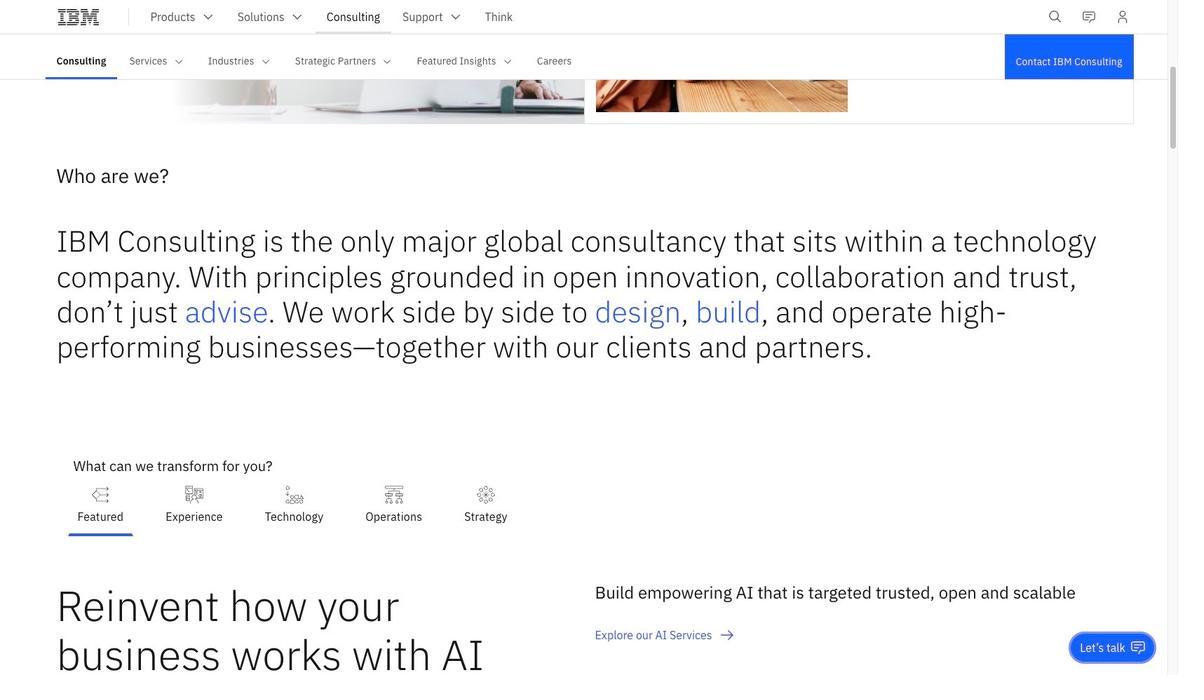 Task type: describe. For each thing, give the bounding box(es) containing it.
let's talk element
[[1080, 640, 1126, 656]]



